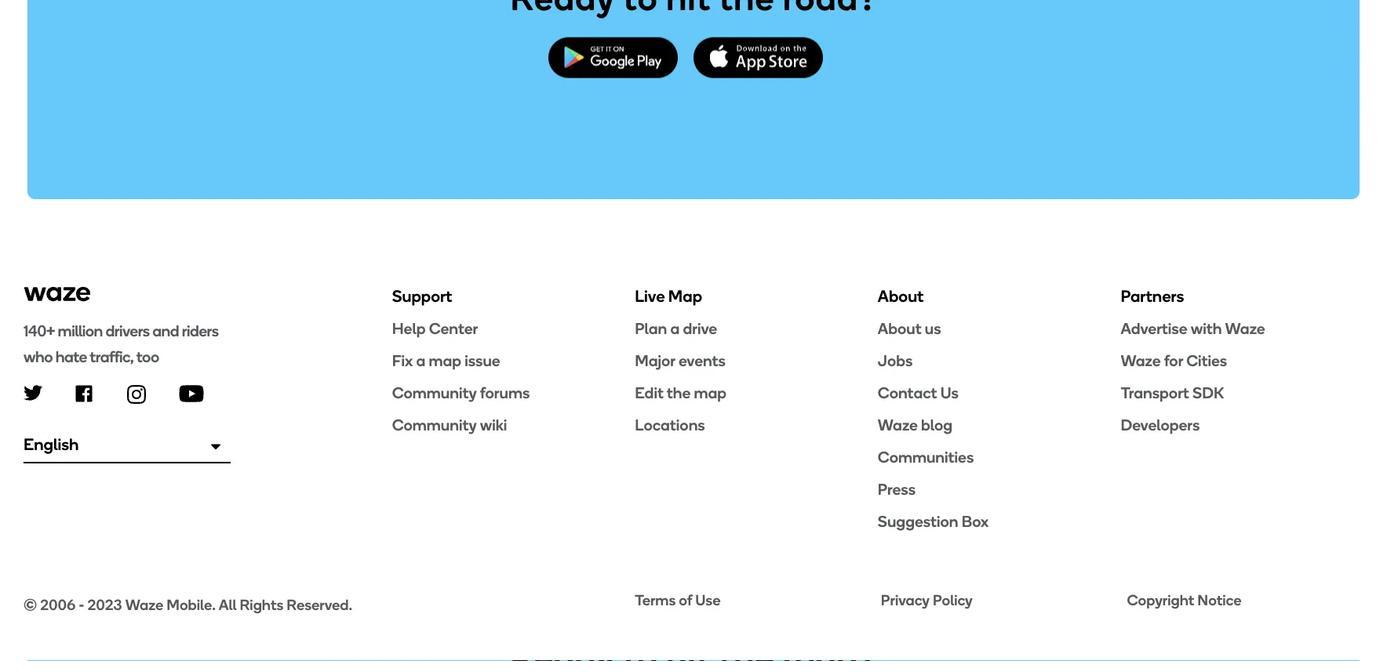 Task type: describe. For each thing, give the bounding box(es) containing it.
english
[[24, 435, 79, 455]]

community for community wiki
[[392, 417, 477, 435]]

partners
[[1121, 286, 1185, 306]]

press link
[[878, 480, 1121, 501]]

contact us link
[[878, 384, 1121, 404]]

140+
[[24, 322, 55, 341]]

plan a drive
[[635, 320, 718, 339]]

help center
[[392, 320, 478, 339]]

the
[[667, 384, 691, 403]]

advertise with waze link
[[1121, 319, 1364, 340]]

terms of use
[[635, 592, 721, 610]]

community wiki
[[392, 417, 507, 435]]

us
[[941, 384, 959, 403]]

waze blog link
[[878, 416, 1121, 436]]

use
[[696, 592, 721, 610]]

major events
[[635, 352, 726, 371]]

sdk
[[1193, 384, 1225, 403]]

waze up waze for cities "link"
[[1226, 320, 1266, 339]]

jobs link
[[878, 351, 1121, 372]]

locations
[[635, 417, 705, 435]]

waze inside "link"
[[1121, 352, 1161, 371]]

about us
[[878, 320, 942, 339]]

community wiki link
[[392, 416, 635, 436]]

of
[[679, 592, 692, 610]]

notice
[[1198, 592, 1242, 610]]

major events link
[[635, 351, 878, 372]]

map
[[669, 286, 703, 306]]

mobile.
[[167, 597, 216, 615]]

wiki
[[480, 417, 507, 435]]

advertise
[[1121, 320, 1188, 339]]

waze right 2023
[[125, 597, 163, 615]]

2023
[[87, 597, 122, 615]]

issue
[[465, 352, 501, 371]]

copyright notice
[[1128, 592, 1242, 610]]

community forums
[[392, 384, 530, 403]]

us
[[925, 320, 942, 339]]

edit the map link
[[635, 384, 878, 404]]

privacy policy link
[[881, 592, 1118, 611]]

fix
[[392, 352, 413, 371]]

© 2006 - 2023 waze mobile. all rights reserved.
[[24, 597, 353, 615]]

events
[[679, 352, 726, 371]]

transport sdk
[[1121, 384, 1225, 403]]

suggestion
[[878, 513, 959, 532]]

terms
[[635, 592, 676, 610]]

youtube link
[[179, 386, 204, 403]]

transport
[[1121, 384, 1190, 403]]

facebook link
[[75, 386, 93, 403]]

traffic,
[[90, 348, 134, 366]]

caret down image
[[211, 439, 221, 455]]

drive
[[683, 320, 718, 339]]

facebook image
[[75, 386, 93, 403]]

center
[[429, 320, 478, 339]]

help
[[392, 320, 426, 339]]

-
[[79, 597, 84, 615]]

for
[[1165, 352, 1184, 371]]

fix a map issue
[[392, 352, 501, 371]]

about us link
[[878, 319, 1121, 340]]

about for about us
[[878, 320, 922, 339]]

help center link
[[392, 319, 635, 340]]

©
[[24, 597, 37, 615]]

jobs
[[878, 352, 913, 371]]

about for about
[[878, 286, 924, 306]]



Task type: vqa. For each thing, say whether or not it's contained in the screenshot.


Task type: locate. For each thing, give the bounding box(es) containing it.
locations link
[[635, 416, 878, 436]]

community down community forums
[[392, 417, 477, 435]]

advertise with waze
[[1121, 320, 1266, 339]]

a inside 'plan a drive' link
[[671, 320, 680, 339]]

contact us
[[878, 384, 959, 403]]

plan a drive link
[[635, 319, 878, 340]]

waze blog
[[878, 417, 953, 435]]

waze left for
[[1121, 352, 1161, 371]]

map down center
[[429, 352, 462, 371]]

community down fix a map issue
[[392, 384, 477, 403]]

1 vertical spatial about
[[878, 320, 922, 339]]

box
[[962, 513, 989, 532]]

plan
[[635, 320, 667, 339]]

community for community forums
[[392, 384, 477, 403]]

privacy
[[881, 592, 930, 610]]

blog
[[922, 417, 953, 435]]

edit
[[635, 384, 664, 403]]

privacy policy
[[881, 592, 973, 610]]

a for fix
[[416, 352, 426, 371]]

1 vertical spatial a
[[416, 352, 426, 371]]

waze
[[1226, 320, 1266, 339], [1121, 352, 1161, 371], [878, 417, 918, 435], [125, 597, 163, 615]]

1 horizontal spatial a
[[671, 320, 680, 339]]

riders
[[182, 322, 219, 341]]

map for a
[[429, 352, 462, 371]]

map
[[429, 352, 462, 371], [694, 384, 727, 403]]

transport sdk link
[[1121, 384, 1364, 404]]

press
[[878, 481, 916, 500]]

about up jobs
[[878, 320, 922, 339]]

map right the
[[694, 384, 727, 403]]

support
[[392, 286, 453, 306]]

million
[[58, 322, 103, 341]]

0 vertical spatial community
[[392, 384, 477, 403]]

and
[[152, 322, 179, 341]]

community
[[392, 384, 477, 403], [392, 417, 477, 435]]

forums
[[480, 384, 530, 403]]

communities
[[878, 449, 974, 468]]

a
[[671, 320, 680, 339], [416, 352, 426, 371]]

live
[[635, 286, 665, 306]]

0 vertical spatial map
[[429, 352, 462, 371]]

{{ data.sidebar.logolink.text }} image
[[24, 286, 91, 303]]

policy
[[933, 592, 973, 610]]

0 vertical spatial about
[[878, 286, 924, 306]]

major
[[635, 352, 676, 371]]

1 about from the top
[[878, 286, 924, 306]]

0 vertical spatial a
[[671, 320, 680, 339]]

fix a map issue link
[[392, 351, 635, 372]]

0 horizontal spatial a
[[416, 352, 426, 371]]

2 community from the top
[[392, 417, 477, 435]]

rights
[[240, 597, 284, 615]]

instagram link
[[127, 386, 146, 405]]

copyright
[[1128, 592, 1195, 610]]

communities link
[[878, 448, 1121, 468]]

youtube image
[[179, 386, 204, 403]]

140+ million drivers and riders who hate traffic, too
[[24, 322, 219, 366]]

edit the map
[[635, 384, 727, 403]]

cities
[[1187, 352, 1228, 371]]

1 community from the top
[[392, 384, 477, 403]]

a right plan
[[671, 320, 680, 339]]

2 about from the top
[[878, 320, 922, 339]]

2006
[[40, 597, 76, 615]]

a right fix
[[416, 352, 426, 371]]

about up about us
[[878, 286, 924, 306]]

english link
[[24, 427, 231, 464]]

with
[[1191, 320, 1223, 339]]

reserved.
[[287, 597, 353, 615]]

waze down the contact
[[878, 417, 918, 435]]

1 vertical spatial map
[[694, 384, 727, 403]]

instagram image
[[127, 386, 146, 405]]

copyright notice link
[[1128, 592, 1364, 611]]

hate
[[55, 348, 87, 366]]

twitter image
[[24, 386, 42, 401]]

suggestion box link
[[878, 512, 1121, 533]]

suggestion box
[[878, 513, 989, 532]]

1 vertical spatial community
[[392, 417, 477, 435]]

community forums link
[[392, 384, 635, 404]]

1 horizontal spatial map
[[694, 384, 727, 403]]

terms of use link
[[635, 592, 872, 611]]

developers link
[[1121, 416, 1364, 436]]

waze for cities link
[[1121, 351, 1364, 372]]

all
[[219, 597, 237, 615]]

twitter link
[[24, 386, 42, 401]]

too
[[136, 348, 159, 366]]

drivers
[[106, 322, 150, 341]]

a for plan
[[671, 320, 680, 339]]

waze for cities
[[1121, 352, 1228, 371]]

a inside fix a map issue link
[[416, 352, 426, 371]]

0 horizontal spatial map
[[429, 352, 462, 371]]

who
[[24, 348, 53, 366]]

developers
[[1121, 417, 1200, 435]]

live map
[[635, 286, 703, 306]]

map for the
[[694, 384, 727, 403]]



